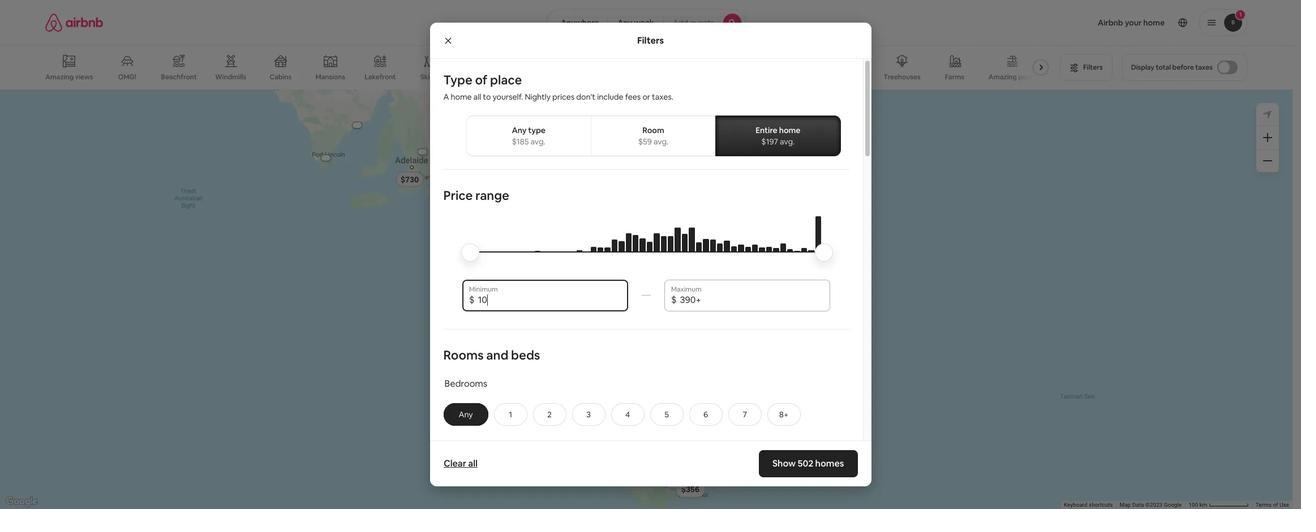Task type: vqa. For each thing, say whether or not it's contained in the screenshot.


Task type: locate. For each thing, give the bounding box(es) containing it.
data
[[1133, 502, 1145, 508]]

any up '‎$185'
[[512, 125, 527, 135]]

avg. down room
[[654, 136, 669, 147]]

ski-in/out
[[835, 72, 866, 82]]

treehouses
[[884, 72, 921, 82]]

$356 button
[[676, 481, 705, 497]]

any
[[618, 18, 633, 28], [512, 125, 527, 135], [459, 409, 473, 419]]

0 horizontal spatial home
[[451, 92, 472, 102]]

shortcuts
[[1089, 502, 1113, 508]]

all left "to"
[[474, 92, 481, 102]]

$730
[[401, 174, 419, 184]]

display
[[1132, 63, 1155, 72]]

2 $ from the left
[[672, 294, 677, 306]]

any element
[[456, 409, 476, 419]]

rooms and beds
[[444, 347, 540, 363]]

0 horizontal spatial avg.
[[531, 136, 546, 147]]

pools
[[1019, 72, 1036, 82]]

8+
[[780, 409, 789, 419]]

farms
[[945, 72, 965, 82]]

all inside 'type of place a home all to yourself. nightly prices don't include fees or taxes.'
[[474, 92, 481, 102]]

any for week
[[618, 18, 633, 28]]

any inside button
[[618, 18, 633, 28]]

group
[[45, 45, 1054, 89], [580, 210, 951, 330]]

filters dialog
[[430, 23, 872, 509]]

tab list
[[466, 116, 841, 156]]

national
[[514, 72, 541, 81]]

avg. inside any type ‎$185 avg.
[[531, 136, 546, 147]]

any inside any type ‎$185 avg.
[[512, 125, 527, 135]]

google image
[[3, 494, 40, 509]]

show left '502'
[[773, 458, 796, 469]]

any week button
[[608, 9, 664, 36]]

avg. for entire home ‎$197 avg.
[[780, 136, 795, 147]]

of up "to"
[[475, 72, 488, 88]]

‎$197
[[762, 136, 778, 147]]

map data ©2023 google
[[1120, 502, 1182, 508]]

7 button
[[728, 403, 762, 426]]

1 vertical spatial any
[[512, 125, 527, 135]]

avg. for any type ‎$185 avg.
[[531, 136, 546, 147]]

0 vertical spatial of
[[475, 72, 488, 88]]

most stays cost more than $98 per night. image
[[472, 216, 822, 284]]

all right clear
[[468, 458, 478, 469]]

1 vertical spatial group
[[580, 210, 951, 330]]

2 $ text field from the left
[[680, 294, 824, 306]]

1 horizontal spatial avg.
[[654, 136, 669, 147]]

amazing left the pools
[[989, 72, 1017, 82]]

$350
[[668, 475, 687, 485]]

2 horizontal spatial any
[[618, 18, 633, 28]]

$ text field
[[478, 294, 622, 306], [680, 294, 824, 306]]

skiing
[[421, 72, 440, 82]]

0 horizontal spatial show
[[623, 440, 644, 450]]

or
[[643, 92, 651, 102]]

entire
[[756, 125, 778, 135]]

profile element
[[760, 0, 1248, 45]]

1 vertical spatial home
[[780, 125, 801, 135]]

none search field containing anywhere
[[547, 9, 746, 36]]

zoom in image
[[1264, 133, 1273, 142]]

$257
[[791, 113, 809, 124]]

show inside the 'filters' dialog
[[773, 458, 796, 469]]

of for use
[[1274, 502, 1279, 508]]

don't
[[577, 92, 596, 102]]

1 avg. from the left
[[531, 136, 546, 147]]

any left week
[[618, 18, 633, 28]]

any button
[[444, 403, 488, 426]]

1 vertical spatial all
[[468, 458, 478, 469]]

google
[[1165, 502, 1182, 508]]

1 horizontal spatial amazing
[[989, 72, 1017, 82]]

home inside 'type of place a home all to yourself. nightly prices don't include fees or taxes.'
[[451, 92, 472, 102]]

0 horizontal spatial $ text field
[[478, 294, 622, 306]]

any inside "button"
[[459, 409, 473, 419]]

$219
[[556, 307, 574, 317]]

0 vertical spatial group
[[45, 45, 1054, 89]]

1 horizontal spatial of
[[1274, 502, 1279, 508]]

clear
[[444, 458, 466, 469]]

mansions
[[316, 72, 345, 82]]

clear all
[[444, 458, 478, 469]]

1 horizontal spatial $
[[672, 294, 677, 306]]

yourself.
[[493, 92, 523, 102]]

$83
[[789, 123, 803, 134]]

of inside 'type of place a home all to yourself. nightly prices don't include fees or taxes.'
[[475, 72, 488, 88]]

$350 button
[[663, 472, 692, 488]]

of left use
[[1274, 502, 1279, 508]]

1
[[509, 409, 512, 419]]

0 vertical spatial all
[[474, 92, 481, 102]]

show inside button
[[623, 440, 644, 450]]

1 vertical spatial show
[[773, 458, 796, 469]]

1 horizontal spatial show
[[773, 458, 796, 469]]

filters
[[637, 34, 664, 46]]

1 horizontal spatial home
[[780, 125, 801, 135]]

0 vertical spatial home
[[451, 92, 472, 102]]

$479 button
[[782, 120, 811, 136]]

taxes
[[1196, 63, 1213, 72]]

502
[[798, 458, 814, 469]]

1 $ text field from the left
[[478, 294, 622, 306]]

amazing
[[45, 72, 74, 81], [989, 72, 1017, 82]]

national parks
[[514, 72, 560, 81]]

entire home ‎$197 avg.
[[756, 125, 801, 147]]

0 horizontal spatial amazing
[[45, 72, 74, 81]]

fees
[[625, 92, 641, 102]]

1 horizontal spatial any
[[512, 125, 527, 135]]

avg. inside room ‎$59 avg.
[[654, 136, 669, 147]]

amazing views
[[45, 72, 93, 81]]

a
[[444, 92, 449, 102]]

avg. down the '$83'
[[780, 136, 795, 147]]

cabins
[[270, 72, 292, 82]]

0 vertical spatial any
[[618, 18, 633, 28]]

lakefront
[[365, 72, 396, 82]]

avg.
[[531, 136, 546, 147], [654, 136, 669, 147], [780, 136, 795, 147]]

type
[[528, 125, 546, 135]]

$257 button
[[786, 111, 814, 126]]

$131 button
[[518, 243, 545, 259]]

$509 button
[[784, 121, 813, 137]]

add guests
[[673, 18, 715, 28]]

2 vertical spatial any
[[459, 409, 473, 419]]

clear all button
[[438, 452, 483, 475]]

price
[[444, 187, 473, 203]]

parks
[[542, 72, 560, 81]]

amazing left views
[[45, 72, 74, 81]]

0 horizontal spatial $
[[469, 294, 475, 306]]

3 button
[[572, 403, 606, 426]]

avg. down the type
[[531, 136, 546, 147]]

$154
[[597, 271, 615, 282]]

1 horizontal spatial $ text field
[[680, 294, 824, 306]]

any down bedrooms
[[459, 409, 473, 419]]

©2023
[[1146, 502, 1163, 508]]

0 horizontal spatial of
[[475, 72, 488, 88]]

2 avg. from the left
[[654, 136, 669, 147]]

3 avg. from the left
[[780, 136, 795, 147]]

$236
[[663, 397, 683, 408]]

100
[[1189, 502, 1199, 508]]

show
[[623, 440, 644, 450], [773, 458, 796, 469]]

2 horizontal spatial avg.
[[780, 136, 795, 147]]

$131
[[524, 246, 540, 256]]

google map
showing 73 stays. region
[[0, 89, 1293, 509]]

1 vertical spatial of
[[1274, 502, 1279, 508]]

tab list containing any type
[[466, 116, 841, 156]]

show 502 homes link
[[759, 450, 858, 477]]

to
[[483, 92, 491, 102]]

0 vertical spatial show
[[623, 440, 644, 450]]

avg. inside entire home ‎$197 avg.
[[780, 136, 795, 147]]

$172 button
[[592, 269, 620, 284]]

$172
[[598, 271, 615, 282]]

0 horizontal spatial any
[[459, 409, 473, 419]]

room ‎$59 avg.
[[639, 125, 669, 147]]

amazing for amazing pools
[[989, 72, 1017, 82]]

None search field
[[547, 9, 746, 36]]

$83 button
[[784, 121, 808, 137]]

show left list
[[623, 440, 644, 450]]

of
[[475, 72, 488, 88], [1274, 502, 1279, 508]]

add
[[673, 18, 688, 28]]



Task type: describe. For each thing, give the bounding box(es) containing it.
zoom out image
[[1264, 156, 1273, 165]]

$585 button
[[626, 240, 655, 256]]

amazing pools
[[989, 72, 1036, 82]]

homes
[[816, 458, 845, 469]]

show list button
[[612, 432, 681, 459]]

price range
[[444, 187, 510, 203]]

$154 button
[[592, 269, 620, 284]]

100 km
[[1189, 502, 1209, 508]]

$553 button
[[782, 120, 810, 136]]

$402 button
[[784, 117, 814, 133]]

ski-
[[835, 72, 846, 82]]

group inside google map
showing 73 stays. region
[[580, 210, 951, 330]]

‎$59
[[639, 136, 652, 147]]

keyboard
[[1064, 502, 1088, 508]]

bedrooms
[[445, 378, 488, 389]]

$219 button
[[551, 304, 579, 320]]

$479
[[787, 123, 806, 133]]

group containing amazing views
[[45, 45, 1054, 89]]

4 button
[[611, 403, 645, 426]]

map
[[1120, 502, 1131, 508]]

6
[[704, 409, 708, 419]]

terms of use link
[[1256, 502, 1290, 508]]

$257 $479
[[787, 113, 809, 133]]

7
[[743, 409, 747, 419]]

home inside entire home ‎$197 avg.
[[780, 125, 801, 135]]

guests
[[690, 18, 715, 28]]

anywhere
[[561, 18, 599, 28]]

6 button
[[689, 403, 723, 426]]

domes
[[469, 72, 491, 82]]

4
[[626, 409, 630, 419]]

prices
[[553, 92, 575, 102]]

any type ‎$185 avg.
[[512, 125, 546, 147]]

keyboard shortcuts button
[[1064, 501, 1113, 509]]

2 button
[[533, 403, 567, 426]]

room
[[643, 125, 665, 135]]

place
[[490, 72, 522, 88]]

1 $ from the left
[[469, 294, 475, 306]]

amazing for amazing views
[[45, 72, 74, 81]]

nightly
[[525, 92, 551, 102]]

show for show 502 homes
[[773, 458, 796, 469]]

show 502 homes
[[773, 458, 845, 469]]

5
[[665, 409, 669, 419]]

use
[[1280, 502, 1290, 508]]

windmills
[[215, 72, 247, 82]]

any week
[[618, 18, 654, 28]]

$730 button
[[396, 171, 424, 187]]

taxes.
[[652, 92, 674, 102]]

beds
[[445, 439, 465, 451]]

terms
[[1256, 502, 1272, 508]]

8+ element
[[780, 409, 789, 419]]

100 km button
[[1186, 501, 1253, 509]]

of for place
[[475, 72, 488, 88]]

show list
[[623, 440, 656, 450]]

$278
[[597, 271, 615, 282]]

$553
[[787, 123, 805, 133]]

all inside button
[[468, 458, 478, 469]]

beachfront
[[161, 72, 197, 82]]

km
[[1200, 502, 1208, 508]]

show for show list
[[623, 440, 644, 450]]

$585
[[631, 243, 650, 253]]

$236 button
[[658, 394, 689, 411]]

terms of use
[[1256, 502, 1290, 508]]

type of place a home all to yourself. nightly prices don't include fees or taxes.
[[444, 72, 674, 102]]

tab list inside the 'filters' dialog
[[466, 116, 841, 156]]

range
[[476, 187, 510, 203]]

before
[[1173, 63, 1195, 72]]

any for type
[[512, 125, 527, 135]]

views
[[75, 72, 93, 81]]

omg!
[[118, 72, 136, 82]]

include
[[597, 92, 624, 102]]

2
[[548, 409, 552, 419]]

rooms
[[444, 347, 484, 363]]

in/out
[[846, 72, 866, 82]]

1 button
[[494, 403, 527, 426]]

keyboard shortcuts
[[1064, 502, 1113, 508]]

$278 button
[[592, 268, 620, 284]]

‎$185
[[512, 136, 529, 147]]

and
[[487, 347, 509, 363]]

$61 button
[[592, 268, 615, 284]]



